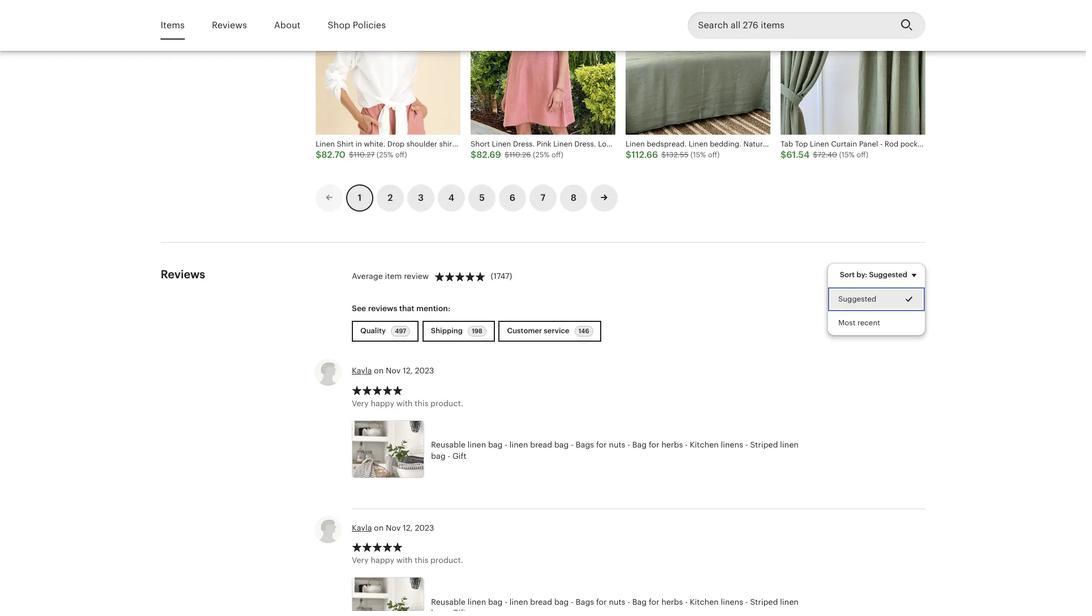 Task type: locate. For each thing, give the bounding box(es) containing it.
2 linens from the top
[[721, 597, 743, 606]]

very happy with this product.
[[352, 399, 463, 408], [352, 556, 463, 565]]

0 vertical spatial nuts
[[609, 440, 625, 449]]

2023
[[415, 366, 434, 375], [415, 523, 434, 532]]

sort by: suggested
[[840, 270, 908, 279]]

0 vertical spatial reusable linen bag - linen bread bag -  bags for nuts - bag for herbs - kitchen linens - striped linen bag - gift
[[431, 440, 799, 461]]

herbs for 1st the kayla 'link' from the bottom of the page
[[662, 597, 683, 606]]

1 vertical spatial reviews
[[161, 268, 205, 281]]

112.66
[[632, 149, 658, 160]]

2 nov from the top
[[386, 523, 401, 532]]

0 vertical spatial linens
[[721, 440, 743, 449]]

very for reusable linen bag - linen bread bag -  bags for nuts - bag for herbs - kitchen linens - striped linen bag - gift link related to 2nd the kayla 'link' from the bottom
[[352, 399, 369, 408]]

1 vertical spatial herbs
[[662, 597, 683, 606]]

(15% inside $ 112.66 $ 132.55 (15% off)
[[691, 150, 706, 159]]

0 vertical spatial kayla
[[352, 366, 372, 375]]

2 kayla on nov 12, 2023 from the top
[[352, 523, 434, 532]]

1 linen from the left
[[492, 140, 511, 148]]

with
[[396, 399, 413, 408], [396, 556, 413, 565]]

linen
[[492, 140, 511, 148], [553, 140, 573, 148], [676, 140, 696, 148]]

1
[[358, 192, 362, 203]]

(25% down pink at top
[[533, 150, 550, 159]]

off) right 72.40
[[857, 150, 869, 159]]

0 vertical spatial reviews
[[212, 20, 247, 30]]

1 nuts from the top
[[609, 440, 625, 449]]

0 vertical spatial very
[[352, 399, 369, 408]]

1 horizontal spatial linen
[[553, 140, 573, 148]]

linen up the 82.69
[[492, 140, 511, 148]]

$ left 110.27
[[316, 149, 322, 160]]

bag
[[488, 440, 503, 449], [554, 440, 569, 449], [431, 451, 446, 461], [488, 597, 503, 606], [554, 597, 569, 606], [431, 608, 446, 611]]

1 2023 from the top
[[415, 366, 434, 375]]

2 (15% from the left
[[839, 150, 855, 159]]

this for 1st the kayla 'link' from the bottom of the page
[[415, 556, 429, 565]]

1 vertical spatial reusable linen bag - linen bread bag -  bags for nuts - bag for herbs - kitchen linens - striped linen bag - gift link
[[352, 577, 799, 611]]

off) right '110.26'
[[552, 150, 563, 159]]

striped
[[750, 440, 778, 449], [750, 597, 778, 606]]

12, for 2nd the kayla 'link' from the bottom
[[403, 366, 413, 375]]

on for 2nd the kayla 'link' from the bottom
[[374, 366, 384, 375]]

1 vertical spatial nuts
[[609, 597, 625, 606]]

linens for reusable linen bag - linen bread bag -  bags for nuts - bag for herbs - kitchen linens - striped linen bag - gift link related to 2nd the kayla 'link' from the bottom
[[721, 440, 743, 449]]

$ 82.70 $ 110.27 (25% off)
[[316, 149, 407, 160]]

2 kayla link from the top
[[352, 523, 372, 532]]

1 vertical spatial bag
[[632, 597, 647, 606]]

$
[[316, 149, 322, 160], [471, 149, 477, 160], [626, 149, 632, 160], [781, 149, 787, 160], [349, 150, 354, 159], [505, 150, 509, 159], [662, 150, 666, 159], [813, 150, 818, 159]]

bags for reusable linen bag - linen bread bag -  bags for nuts - bag for herbs - kitchen linens - striped linen bag - gift link related to 2nd the kayla 'link' from the bottom
[[576, 440, 594, 449]]

1 vertical spatial 12,
[[403, 523, 413, 532]]

12, for 1st the kayla 'link' from the bottom of the page
[[403, 523, 413, 532]]

short linen dress. pink linen dress. loose summer dress. linen clothes. image
[[471, 0, 616, 135]]

1 vertical spatial reusable linen bag - linen bread bag -  bags for nuts - bag for herbs - kitchen linens - striped linen bag - gift
[[431, 597, 799, 611]]

1 vertical spatial nov
[[386, 523, 401, 532]]

0 vertical spatial bag
[[632, 440, 647, 449]]

tab top linen curtain panel - rod pocket linen curtains in moss green - custom linen curtains - linen drapes image
[[781, 0, 926, 135]]

Search all 276 items text field
[[688, 12, 892, 39]]

(25% inside short linen dress. pink linen dress. loose summer dress. linen clothes. $ 82.69 $ 110.26 (25% off)
[[533, 150, 550, 159]]

1 vertical spatial kitchen
[[690, 597, 719, 606]]

1 this from the top
[[415, 399, 429, 408]]

bags
[[576, 440, 594, 449], [576, 597, 594, 606]]

$ inside $ 61.54 $ 72.40 (15% off)
[[813, 150, 818, 159]]

1 very from the top
[[352, 399, 369, 408]]

0 vertical spatial herbs
[[662, 440, 683, 449]]

0 vertical spatial bread
[[530, 440, 552, 449]]

(25% right 110.27
[[377, 150, 393, 159]]

reusable linen bag - linen bread bag -  bags for nuts - bag for herbs - kitchen linens - striped linen bag - gift link for 1st the kayla 'link' from the bottom of the page
[[352, 577, 799, 611]]

1 nov from the top
[[386, 366, 401, 375]]

2 gift from the top
[[453, 608, 467, 611]]

bags for 1st the kayla 'link' from the bottom of the page's reusable linen bag - linen bread bag -  bags for nuts - bag for herbs - kitchen linens - striped linen bag - gift link
[[576, 597, 594, 606]]

kayla on nov 12, 2023
[[352, 366, 434, 375], [352, 523, 434, 532]]

reusable linen bag - linen bread bag -  bags for nuts - bag for herbs - kitchen linens - striped linen bag - gift
[[431, 440, 799, 461], [431, 597, 799, 611]]

$ right 112.66
[[662, 150, 666, 159]]

2 horizontal spatial dress.
[[653, 140, 674, 148]]

$ right the 61.54
[[813, 150, 818, 159]]

1 dress. from the left
[[513, 140, 535, 148]]

0 vertical spatial bags
[[576, 440, 594, 449]]

1 vertical spatial 2023
[[415, 523, 434, 532]]

very for 1st the kayla 'link' from the bottom of the page's reusable linen bag - linen bread bag -  bags for nuts - bag for herbs - kitchen linens - striped linen bag - gift link
[[352, 556, 369, 565]]

0 vertical spatial nov
[[386, 366, 401, 375]]

8
[[571, 192, 577, 203]]

menu containing suggested
[[828, 263, 926, 336]]

off) right 110.27
[[395, 150, 407, 159]]

suggested inside 'button'
[[838, 295, 876, 303]]

0 vertical spatial happy
[[371, 399, 394, 408]]

1 vertical spatial linens
[[721, 597, 743, 606]]

off) inside $ 112.66 $ 132.55 (15% off)
[[708, 150, 720, 159]]

herbs
[[662, 440, 683, 449], [662, 597, 683, 606]]

1 horizontal spatial (15%
[[839, 150, 855, 159]]

1 vertical spatial very happy with this product.
[[352, 556, 463, 565]]

reusable linen bag - linen bread bag -  bags for nuts - bag for herbs - kitchen linens - striped linen bag - gift link for 2nd the kayla 'link' from the bottom
[[352, 420, 799, 481]]

1 off) from the left
[[395, 150, 407, 159]]

0 horizontal spatial linen
[[492, 140, 511, 148]]

0 vertical spatial suggested
[[869, 270, 908, 279]]

reusable linen bag - linen bread bag -  bags for nuts - bag for herbs - kitchen linens - striped linen bag - gift for 2nd the kayla 'link' from the bottom
[[431, 440, 799, 461]]

1 reusable linen bag - linen bread bag -  bags for nuts - bag for herbs - kitchen linens - striped linen bag - gift from the top
[[431, 440, 799, 461]]

1 (25% from the left
[[377, 150, 393, 159]]

1 bag from the top
[[632, 440, 647, 449]]

1 horizontal spatial reviews
[[212, 20, 247, 30]]

2 very happy with this product. from the top
[[352, 556, 463, 565]]

this for 2nd the kayla 'link' from the bottom
[[415, 399, 429, 408]]

for
[[596, 440, 607, 449], [649, 440, 660, 449], [596, 597, 607, 606], [649, 597, 660, 606]]

1 vertical spatial this
[[415, 556, 429, 565]]

2 happy from the top
[[371, 556, 394, 565]]

1 kayla link from the top
[[352, 366, 372, 375]]

happy for 2nd the kayla 'link' from the bottom
[[371, 399, 394, 408]]

on for 1st the kayla 'link' from the bottom of the page
[[374, 523, 384, 532]]

0 vertical spatial with
[[396, 399, 413, 408]]

72.40
[[818, 150, 837, 159]]

dress.
[[513, 140, 535, 148], [575, 140, 596, 148], [653, 140, 674, 148]]

kitchen for reusable linen bag - linen bread bag -  bags for nuts - bag for herbs - kitchen linens - striped linen bag - gift link related to 2nd the kayla 'link' from the bottom
[[690, 440, 719, 449]]

0 horizontal spatial (25%
[[377, 150, 393, 159]]

0 vertical spatial kayla link
[[352, 366, 372, 375]]

reusable linen bag - linen bread bag -  bags for nuts - bag for herbs - kitchen linens - striped linen bag - gift for 1st the kayla 'link' from the bottom of the page
[[431, 597, 799, 611]]

this
[[415, 399, 429, 408], [415, 556, 429, 565]]

0 vertical spatial 12,
[[403, 366, 413, 375]]

0 vertical spatial kayla on nov 12, 2023
[[352, 366, 434, 375]]

1 vertical spatial with
[[396, 556, 413, 565]]

(25%
[[377, 150, 393, 159], [533, 150, 550, 159]]

gift
[[453, 451, 467, 461], [453, 608, 467, 611]]

2 bags from the top
[[576, 597, 594, 606]]

1 bread from the top
[[530, 440, 552, 449]]

1 vertical spatial happy
[[371, 556, 394, 565]]

kayla link
[[352, 366, 372, 375], [352, 523, 372, 532]]

suggested right by:
[[869, 270, 908, 279]]

1 kayla from the top
[[352, 366, 372, 375]]

1 vertical spatial very
[[352, 556, 369, 565]]

2 bag from the top
[[632, 597, 647, 606]]

1 vertical spatial reusable
[[431, 597, 466, 606]]

1 vertical spatial kayla
[[352, 523, 372, 532]]

by:
[[857, 270, 868, 279]]

that
[[399, 304, 415, 313]]

2 kitchen from the top
[[690, 597, 719, 606]]

1 striped from the top
[[750, 440, 778, 449]]

shop policies
[[328, 20, 386, 30]]

striped for 1st the kayla 'link' from the bottom of the page's reusable linen bag - linen bread bag -  bags for nuts - bag for herbs - kitchen linens - striped linen bag - gift link
[[750, 597, 778, 606]]

$ right 82.70
[[349, 150, 354, 159]]

0 vertical spatial reusable linen bag - linen bread bag -  bags for nuts - bag for herbs - kitchen linens - striped linen bag - gift link
[[352, 420, 799, 481]]

dress. up '110.26'
[[513, 140, 535, 148]]

-
[[505, 440, 508, 449], [571, 440, 574, 449], [628, 440, 630, 449], [685, 440, 688, 449], [746, 440, 748, 449], [448, 451, 450, 461], [505, 597, 508, 606], [571, 597, 574, 606], [628, 597, 630, 606], [685, 597, 688, 606], [746, 597, 748, 606], [448, 608, 450, 611]]

linen up 132.55
[[676, 140, 696, 148]]

2 reusable linen bag - linen bread bag -  bags for nuts - bag for herbs - kitchen linens - striped linen bag - gift from the top
[[431, 597, 799, 611]]

1 12, from the top
[[403, 366, 413, 375]]

2 bread from the top
[[530, 597, 552, 606]]

1 vertical spatial bread
[[530, 597, 552, 606]]

1 vertical spatial product.
[[431, 556, 463, 565]]

shop policies link
[[328, 12, 386, 39]]

on
[[374, 366, 384, 375], [374, 523, 384, 532]]

110.26
[[509, 150, 531, 159]]

2 2023 from the top
[[415, 523, 434, 532]]

2
[[388, 192, 393, 203]]

$ down short
[[471, 149, 477, 160]]

0 vertical spatial on
[[374, 366, 384, 375]]

product.
[[431, 399, 463, 408], [431, 556, 463, 565]]

2 on from the top
[[374, 523, 384, 532]]

dress. left loose
[[575, 140, 596, 148]]

off)
[[395, 150, 407, 159], [552, 150, 563, 159], [708, 150, 720, 159], [857, 150, 869, 159]]

0 vertical spatial very happy with this product.
[[352, 399, 463, 408]]

1 very happy with this product. from the top
[[352, 399, 463, 408]]

linen
[[468, 440, 486, 449], [510, 440, 528, 449], [780, 440, 799, 449], [468, 597, 486, 606], [510, 597, 528, 606], [780, 597, 799, 606]]

2 (25% from the left
[[533, 150, 550, 159]]

1 linens from the top
[[721, 440, 743, 449]]

4 off) from the left
[[857, 150, 869, 159]]

off) for 82.70
[[395, 150, 407, 159]]

1 happy from the top
[[371, 399, 394, 408]]

linen bedspread. linen bedding. natural linen bed cover. linen bed throw in green moss. linen counterpane. stonewashed linen quilt. image
[[626, 0, 771, 135]]

customer
[[507, 327, 542, 335]]

item
[[385, 271, 402, 280]]

nuts for 1st the kayla 'link' from the bottom of the page's reusable linen bag - linen bread bag -  bags for nuts - bag for herbs - kitchen linens - striped linen bag - gift link
[[609, 597, 625, 606]]

bag
[[632, 440, 647, 449], [632, 597, 647, 606]]

1 (15% from the left
[[691, 150, 706, 159]]

0 vertical spatial striped
[[750, 440, 778, 449]]

off) inside $ 61.54 $ 72.40 (15% off)
[[857, 150, 869, 159]]

1 vertical spatial on
[[374, 523, 384, 532]]

6
[[510, 192, 516, 203]]

$ left 72.40
[[781, 149, 787, 160]]

(15% down clothes.
[[691, 150, 706, 159]]

1 vertical spatial gift
[[453, 608, 467, 611]]

3 off) from the left
[[708, 150, 720, 159]]

off) down clothes.
[[708, 150, 720, 159]]

0 vertical spatial this
[[415, 399, 429, 408]]

1 on from the top
[[374, 366, 384, 375]]

menu
[[828, 263, 926, 336]]

linens
[[721, 440, 743, 449], [721, 597, 743, 606]]

see reviews that mention:
[[352, 304, 450, 313]]

0 vertical spatial reusable
[[431, 440, 466, 449]]

very
[[352, 399, 369, 408], [352, 556, 369, 565]]

(15% inside $ 61.54 $ 72.40 (15% off)
[[839, 150, 855, 159]]

2 reusable from the top
[[431, 597, 466, 606]]

132.55
[[666, 150, 689, 159]]

1 reusable from the top
[[431, 440, 466, 449]]

linen right pink at top
[[553, 140, 573, 148]]

$ down summer
[[626, 149, 632, 160]]

items link
[[161, 12, 185, 39]]

gift for 1st the kayla 'link' from the bottom of the page
[[453, 608, 467, 611]]

82.70
[[322, 149, 346, 160]]

1 kayla on nov 12, 2023 from the top
[[352, 366, 434, 375]]

2 striped from the top
[[750, 597, 778, 606]]

$ inside $ 112.66 $ 132.55 (15% off)
[[662, 150, 666, 159]]

61.54
[[787, 149, 810, 160]]

2 off) from the left
[[552, 150, 563, 159]]

1 gift from the top
[[453, 451, 467, 461]]

linen shirt in white. drop shoulder shirt. washed linen shirt. linen everyday shirt. elegant oversized linen shirt. handmade linen clothes. image
[[316, 0, 461, 135]]

1 vertical spatial kayla on nov 12, 2023
[[352, 523, 434, 532]]

2 herbs from the top
[[662, 597, 683, 606]]

sort
[[840, 270, 855, 279]]

12,
[[403, 366, 413, 375], [403, 523, 413, 532]]

kayla
[[352, 366, 372, 375], [352, 523, 372, 532]]

2 reusable linen bag - linen bread bag -  bags for nuts - bag for herbs - kitchen linens - striped linen bag - gift link from the top
[[352, 577, 799, 611]]

dress. up $ 112.66 $ 132.55 (15% off)
[[653, 140, 674, 148]]

suggested button
[[828, 287, 925, 311]]

about
[[274, 20, 301, 30]]

reusable linen bag - linen bread bag -  bags for nuts - bag for herbs - kitchen linens - striped linen bag - gift link
[[352, 420, 799, 481], [352, 577, 799, 611]]

1 vertical spatial striped
[[750, 597, 778, 606]]

(15% right 72.40
[[839, 150, 855, 159]]

2 this from the top
[[415, 556, 429, 565]]

suggested inside popup button
[[869, 270, 908, 279]]

0 vertical spatial kitchen
[[690, 440, 719, 449]]

pink
[[537, 140, 552, 148]]

2 kayla from the top
[[352, 523, 372, 532]]

1 with from the top
[[396, 399, 413, 408]]

nuts
[[609, 440, 625, 449], [609, 597, 625, 606]]

5 link
[[468, 184, 496, 212]]

198
[[472, 328, 483, 335]]

0 horizontal spatial dress.
[[513, 140, 535, 148]]

reviews link
[[212, 12, 247, 39]]

reusable for 1st the kayla 'link' from the bottom of the page
[[431, 597, 466, 606]]

2 horizontal spatial linen
[[676, 140, 696, 148]]

0 vertical spatial product.
[[431, 399, 463, 408]]

2023 for 1st the kayla 'link' from the bottom of the page
[[415, 523, 434, 532]]

items
[[161, 20, 185, 30]]

happy
[[371, 399, 394, 408], [371, 556, 394, 565]]

2 link
[[377, 184, 404, 212]]

4 link
[[438, 184, 465, 212]]

1 kitchen from the top
[[690, 440, 719, 449]]

suggested
[[869, 270, 908, 279], [838, 295, 876, 303]]

1 reusable linen bag - linen bread bag -  bags for nuts - bag for herbs - kitchen linens - striped linen bag - gift link from the top
[[352, 420, 799, 481]]

1 herbs from the top
[[662, 440, 683, 449]]

(15%
[[691, 150, 706, 159], [839, 150, 855, 159]]

1 vertical spatial kayla link
[[352, 523, 372, 532]]

bread for 1st the kayla 'link' from the bottom of the page
[[530, 597, 552, 606]]

bread
[[530, 440, 552, 449], [530, 597, 552, 606]]

2 12, from the top
[[403, 523, 413, 532]]

2 very from the top
[[352, 556, 369, 565]]

1 horizontal spatial (25%
[[533, 150, 550, 159]]

kitchen
[[690, 440, 719, 449], [690, 597, 719, 606]]

reviews
[[212, 20, 247, 30], [161, 268, 205, 281]]

146
[[579, 328, 589, 335]]

2 nuts from the top
[[609, 597, 625, 606]]

very happy with this product. for 1st the kayla 'link' from the bottom of the page
[[352, 556, 463, 565]]

$ inside $ 82.70 $ 110.27 (25% off)
[[349, 150, 354, 159]]

1 bags from the top
[[576, 440, 594, 449]]

0 vertical spatial 2023
[[415, 366, 434, 375]]

off) inside $ 82.70 $ 110.27 (25% off)
[[395, 150, 407, 159]]

0 horizontal spatial (15%
[[691, 150, 706, 159]]

reusable
[[431, 440, 466, 449], [431, 597, 466, 606]]

0 vertical spatial gift
[[453, 451, 467, 461]]

1 vertical spatial bags
[[576, 597, 594, 606]]

review
[[404, 271, 429, 280]]

1 horizontal spatial dress.
[[575, 140, 596, 148]]

1 vertical spatial suggested
[[838, 295, 876, 303]]

suggested up most recent
[[838, 295, 876, 303]]



Task type: vqa. For each thing, say whether or not it's contained in the screenshot.
UP
no



Task type: describe. For each thing, give the bounding box(es) containing it.
short linen dress. pink linen dress. loose summer dress. linen clothes. $ 82.69 $ 110.26 (25% off)
[[471, 140, 727, 160]]

recent
[[858, 319, 880, 327]]

497
[[395, 328, 406, 335]]

sort by: suggested button
[[832, 263, 930, 287]]

bread for 2nd the kayla 'link' from the bottom
[[530, 440, 552, 449]]

reusable for 2nd the kayla 'link' from the bottom
[[431, 440, 466, 449]]

nuts for reusable linen bag - linen bread bag -  bags for nuts - bag for herbs - kitchen linens - striped linen bag - gift link related to 2nd the kayla 'link' from the bottom
[[609, 440, 625, 449]]

off) for 112.66
[[708, 150, 720, 159]]

(25% inside $ 82.70 $ 110.27 (25% off)
[[377, 150, 393, 159]]

reviews
[[368, 304, 397, 313]]

off) inside short linen dress. pink linen dress. loose summer dress. linen clothes. $ 82.69 $ 110.26 (25% off)
[[552, 150, 563, 159]]

average
[[352, 271, 383, 280]]

nov for 2nd the kayla 'link' from the bottom
[[386, 366, 401, 375]]

$ 112.66 $ 132.55 (15% off)
[[626, 149, 720, 160]]

shipping
[[431, 327, 465, 335]]

2023 for 2nd the kayla 'link' from the bottom
[[415, 366, 434, 375]]

$ 61.54 $ 72.40 (15% off)
[[781, 149, 869, 160]]

about link
[[274, 12, 301, 39]]

2 with from the top
[[396, 556, 413, 565]]

linens for 1st the kayla 'link' from the bottom of the page's reusable linen bag - linen bread bag -  bags for nuts - bag for herbs - kitchen linens - striped linen bag - gift link
[[721, 597, 743, 606]]

off) for 61.54
[[857, 150, 869, 159]]

service
[[544, 327, 570, 335]]

nov for 1st the kayla 'link' from the bottom of the page
[[386, 523, 401, 532]]

2 dress. from the left
[[575, 140, 596, 148]]

striped for reusable linen bag - linen bread bag -  bags for nuts - bag for herbs - kitchen linens - striped linen bag - gift link related to 2nd the kayla 'link' from the bottom
[[750, 440, 778, 449]]

kitchen for 1st the kayla 'link' from the bottom of the page's reusable linen bag - linen bread bag -  bags for nuts - bag for herbs - kitchen linens - striped linen bag - gift link
[[690, 597, 719, 606]]

see
[[352, 304, 366, 313]]

7 link
[[530, 184, 557, 212]]

clothes.
[[698, 140, 727, 148]]

bag for reusable linen bag - linen bread bag -  bags for nuts - bag for herbs - kitchen linens - striped linen bag - gift link related to 2nd the kayla 'link' from the bottom
[[632, 440, 647, 449]]

110.27
[[354, 150, 375, 159]]

7
[[541, 192, 546, 203]]

kayla on nov 12, 2023 for 1st the kayla 'link' from the bottom of the page
[[352, 523, 434, 532]]

gift for 2nd the kayla 'link' from the bottom
[[453, 451, 467, 461]]

loose
[[598, 140, 619, 148]]

(15% for 61.54
[[839, 150, 855, 159]]

most recent button
[[828, 311, 925, 335]]

3 link
[[407, 184, 435, 212]]

8 link
[[560, 184, 587, 212]]

3 linen from the left
[[676, 140, 696, 148]]

herbs for 2nd the kayla 'link' from the bottom
[[662, 440, 683, 449]]

very happy with this product. for 2nd the kayla 'link' from the bottom
[[352, 399, 463, 408]]

customer service
[[507, 327, 571, 335]]

bag for 1st the kayla 'link' from the bottom of the page's reusable linen bag - linen bread bag -  bags for nuts - bag for herbs - kitchen linens - striped linen bag - gift link
[[632, 597, 647, 606]]

most recent
[[838, 319, 880, 327]]

$ right the 82.69
[[505, 150, 509, 159]]

shop
[[328, 20, 350, 30]]

0 horizontal spatial reviews
[[161, 268, 205, 281]]

happy for 1st the kayla 'link' from the bottom of the page
[[371, 556, 394, 565]]

2 product. from the top
[[431, 556, 463, 565]]

1 link
[[346, 184, 373, 212]]

mention:
[[416, 304, 450, 313]]

(15% for 112.66
[[691, 150, 706, 159]]

most
[[838, 319, 856, 327]]

short
[[471, 140, 490, 148]]

5
[[479, 192, 485, 203]]

4
[[449, 192, 454, 203]]

summer
[[621, 140, 651, 148]]

1 product. from the top
[[431, 399, 463, 408]]

3
[[418, 192, 424, 203]]

(1747)
[[491, 271, 512, 280]]

policies
[[353, 20, 386, 30]]

82.69
[[477, 149, 501, 160]]

3 dress. from the left
[[653, 140, 674, 148]]

average item review
[[352, 271, 429, 280]]

kayla on nov 12, 2023 for 2nd the kayla 'link' from the bottom
[[352, 366, 434, 375]]

2 linen from the left
[[553, 140, 573, 148]]

quality
[[360, 327, 388, 335]]

6 link
[[499, 184, 526, 212]]



